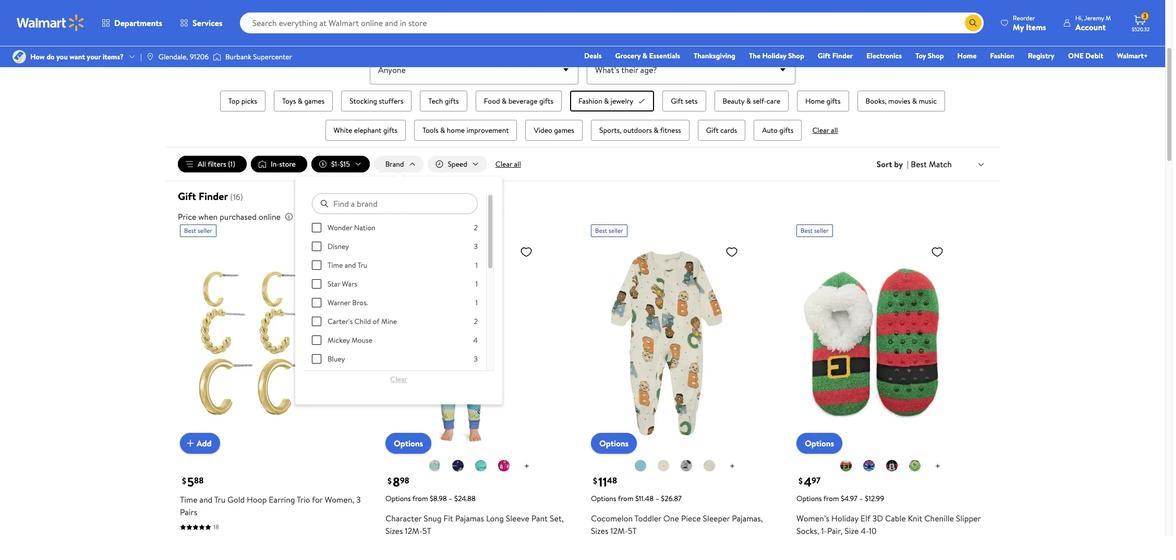 Task type: locate. For each thing, give the bounding box(es) containing it.
&
[[643, 51, 648, 61], [298, 96, 303, 106], [502, 96, 507, 106], [604, 96, 609, 106], [746, 96, 751, 106], [912, 96, 917, 106], [440, 125, 445, 136], [654, 125, 659, 136]]

holiday up size
[[832, 513, 859, 525]]

2 horizontal spatial best seller
[[801, 227, 829, 235]]

items?
[[103, 52, 124, 62]]

$ for 5
[[182, 476, 186, 487]]

stocking stuffers
[[350, 96, 403, 106]]

tru inside 'time and tru gold hoop earring trio for women, 3 pairs'
[[214, 495, 225, 506]]

gift up price
[[178, 189, 196, 204]]

gift cards
[[706, 125, 737, 136]]

& right tools on the top of page
[[440, 125, 445, 136]]

and for time and tru gold hoop earring trio for women, 3 pairs
[[199, 495, 212, 506]]

0 vertical spatial clear
[[813, 125, 829, 136]]

1 vertical spatial clear all
[[496, 159, 521, 170]]

$ inside $ 5 88
[[182, 476, 186, 487]]

1 – from the left
[[449, 494, 453, 505]]

speed button
[[428, 156, 487, 173]]

and inside 'time and tru gold hoop earring trio for women, 3 pairs'
[[199, 495, 212, 506]]

1 options link from the left
[[386, 434, 432, 455]]

food
[[484, 96, 500, 106]]

and down 88
[[199, 495, 212, 506]]

in-store button
[[251, 156, 307, 173]]

best inside popup button
[[911, 159, 927, 170]]

gift finder
[[818, 51, 853, 61]]

2 horizontal spatial options link
[[797, 434, 843, 455]]

wonder
[[328, 223, 352, 233]]

1 vertical spatial 1
[[476, 279, 478, 290]]

options up the 48
[[599, 438, 629, 450]]

gifts right tech
[[445, 96, 459, 106]]

1 horizontal spatial –
[[655, 494, 659, 505]]

4 $ from the left
[[799, 476, 803, 487]]

$ 11 48
[[593, 474, 617, 492]]

– right $8.98
[[449, 494, 453, 505]]

12m- inside character snug fit pajamas long sleeve pant set, sizes 12m-5t
[[405, 526, 422, 537]]

gift cards button
[[698, 120, 746, 141]]

$1-$15 button
[[311, 156, 370, 173]]

+ for 4
[[935, 460, 941, 473]]

all filters (1) button
[[178, 156, 247, 173]]

purchased
[[220, 211, 257, 223]]

0 horizontal spatial and
[[199, 495, 212, 506]]

gift cards list item
[[696, 118, 748, 143]]

0 horizontal spatial sizes
[[386, 526, 403, 537]]

fashion
[[990, 51, 1015, 61], [579, 96, 602, 106]]

2 horizontal spatial seller
[[814, 227, 829, 235]]

1 horizontal spatial and
[[345, 260, 356, 271]]

1-
[[821, 526, 827, 537]]

|
[[140, 52, 142, 62], [907, 159, 909, 170]]

0 vertical spatial |
[[140, 52, 142, 62]]

48
[[607, 476, 617, 487]]

0 horizontal spatial best seller
[[184, 227, 212, 235]]

Search search field
[[240, 13, 984, 33]]

options link up bluey icon
[[591, 434, 637, 455]]

1 vertical spatial and
[[199, 495, 212, 506]]

gifts inside tech gifts button
[[445, 96, 459, 106]]

0 horizontal spatial finder
[[199, 189, 228, 204]]

0 horizontal spatial clear all button
[[491, 156, 525, 173]]

wonder nation
[[328, 223, 376, 233]]

+ right "minnie mouse" image at the bottom right of the page
[[730, 460, 735, 473]]

2 horizontal spatial +
[[935, 460, 941, 473]]

finder for gift finder (16)
[[199, 189, 228, 204]]

tech
[[429, 96, 443, 106]]

monsters inc image
[[909, 460, 921, 473]]

best seller for 11
[[595, 227, 623, 235]]

mickey mouse image right lilo & stitch icon
[[886, 460, 898, 473]]

add to favorites list, women's holiday elf 3d cable knit chenille slipper socks, 1-pair, size 4-10 image
[[931, 246, 944, 259]]

fashion inside button
[[579, 96, 602, 106]]

gifts for home gifts
[[827, 96, 841, 106]]

2 shop from the left
[[928, 51, 944, 61]]

star
[[328, 279, 340, 290]]

2 + from the left
[[730, 460, 735, 473]]

fashion for fashion & jewelry
[[579, 96, 602, 106]]

gift up the "home gifts" button
[[818, 51, 831, 61]]

0 vertical spatial finder
[[832, 51, 853, 61]]

0 horizontal spatial shop
[[788, 51, 804, 61]]

0 vertical spatial all
[[831, 125, 838, 136]]

+ button for 8
[[516, 459, 538, 475]]

mickey mouse image for 4
[[886, 460, 898, 473]]

gifts right elephant
[[383, 125, 397, 136]]

1 horizontal spatial fashion
[[990, 51, 1015, 61]]

shop
[[788, 51, 804, 61], [928, 51, 944, 61]]

holiday right the
[[762, 51, 787, 61]]

1 shop from the left
[[788, 51, 804, 61]]

1 mickey mouse image from the left
[[680, 460, 693, 473]]

5t down snug
[[422, 526, 431, 537]]

1 horizontal spatial games
[[554, 125, 574, 136]]

best seller
[[184, 227, 212, 235], [595, 227, 623, 235], [801, 227, 829, 235]]

legal information image
[[285, 213, 293, 221]]

0 vertical spatial tru
[[358, 260, 367, 271]]

18
[[213, 523, 219, 532]]

deals link
[[580, 50, 607, 62]]

1 2 from the top
[[474, 223, 478, 233]]

bluey
[[328, 354, 345, 365]]

clear inside sort and filter section element
[[496, 159, 512, 170]]

3 options link from the left
[[797, 434, 843, 455]]

1 horizontal spatial from
[[618, 494, 634, 505]]

2 for carter's child of mine
[[474, 317, 478, 327]]

2 + button from the left
[[721, 459, 744, 475]]

books, movies & music
[[866, 96, 937, 106]]

1 $ from the left
[[182, 476, 186, 487]]

 image
[[13, 50, 26, 64], [213, 52, 221, 62]]

socks,
[[797, 526, 819, 537]]

elf shoe image
[[840, 460, 852, 473]]

from left $4.97 at right bottom
[[824, 494, 839, 505]]

stocking
[[350, 96, 377, 106]]

& for beauty & self-care
[[746, 96, 751, 106]]

2 seller from the left
[[609, 227, 623, 235]]

& left music
[[912, 96, 917, 106]]

finder left electronics on the top right of the page
[[832, 51, 853, 61]]

$12.99
[[865, 494, 884, 505]]

0 horizontal spatial tru
[[214, 495, 225, 506]]

toys & games
[[282, 96, 325, 106]]

3 seller from the left
[[814, 227, 829, 235]]

home up clear all list item
[[806, 96, 825, 106]]

holiday inside 'link'
[[762, 51, 787, 61]]

$ left 11
[[593, 476, 597, 487]]

2 $ from the left
[[388, 476, 392, 487]]

0 horizontal spatial seller
[[198, 227, 212, 235]]

women's holiday elf 3d cable knit chenille slipper socks, 1-pair, size 4-10
[[797, 513, 981, 537]]

gift inside gift cards "button"
[[706, 125, 719, 136]]

– for 8
[[449, 494, 453, 505]]

3 $ from the left
[[593, 476, 597, 487]]

clear all down improvement
[[496, 159, 521, 170]]

clear all down the "home gifts" button
[[813, 125, 838, 136]]

home inside button
[[806, 96, 825, 106]]

0 vertical spatial fashion
[[990, 51, 1015, 61]]

clear all button down the "home gifts" button
[[808, 125, 842, 136]]

12m- down character
[[405, 526, 422, 537]]

0 horizontal spatial 12m-
[[405, 526, 422, 537]]

2 – from the left
[[655, 494, 659, 505]]

0 horizontal spatial options link
[[386, 434, 432, 455]]

1 horizontal spatial finder
[[832, 51, 853, 61]]

0 horizontal spatial mickey mouse image
[[680, 460, 693, 473]]

options link up elf shoe image
[[797, 434, 843, 455]]

gifts inside the "home gifts" button
[[827, 96, 841, 106]]

3 + from the left
[[935, 460, 941, 473]]

– right $11.48
[[655, 494, 659, 505]]

time and tru gold hoop earring trio for women, 3 pairs image
[[180, 242, 331, 446]]

1 horizontal spatial time
[[328, 260, 343, 271]]

& inside list item
[[502, 96, 507, 106]]

& right toys
[[298, 96, 303, 106]]

home for home gifts
[[806, 96, 825, 106]]

cable
[[885, 513, 906, 525]]

$1-
[[331, 159, 340, 170]]

1 horizontal spatial  image
[[213, 52, 221, 62]]

shop right toy
[[928, 51, 944, 61]]

holiday for the
[[762, 51, 787, 61]]

2 1 from the top
[[476, 279, 478, 290]]

nation
[[354, 223, 376, 233]]

0 vertical spatial group
[[203, 89, 963, 143]]

+ button right gabby icon
[[516, 459, 538, 475]]

in-
[[271, 159, 279, 170]]

2 12m- from the left
[[611, 526, 628, 537]]

& inside 'link'
[[643, 51, 648, 61]]

1 from from the left
[[413, 494, 428, 505]]

– for 4
[[859, 494, 863, 505]]

1 vertical spatial time
[[180, 495, 197, 506]]

1 5t from the left
[[422, 526, 431, 537]]

persona
[[370, 43, 395, 53]]

best match button
[[909, 158, 988, 171]]

gift
[[818, 51, 831, 61], [671, 96, 684, 106], [706, 125, 719, 136], [178, 189, 196, 204]]

and up wars
[[345, 260, 356, 271]]

0 horizontal spatial –
[[449, 494, 453, 505]]

1 horizontal spatial clear
[[496, 159, 512, 170]]

1 best seller from the left
[[184, 227, 212, 235]]

one
[[1068, 51, 1084, 61]]

 image for burbank supercenter
[[213, 52, 221, 62]]

clear all button
[[808, 125, 842, 136], [491, 156, 525, 173]]

0 horizontal spatial from
[[413, 494, 428, 505]]

2 mickey mouse image from the left
[[886, 460, 898, 473]]

& right grocery
[[643, 51, 648, 61]]

Find a brand search field
[[312, 194, 478, 215]]

music
[[919, 96, 937, 106]]

1 horizontal spatial mickey mouse image
[[886, 460, 898, 473]]

2 from from the left
[[618, 494, 634, 505]]

finder for gift finder
[[832, 51, 853, 61]]

1 horizontal spatial clear all
[[813, 125, 838, 136]]

time up pairs
[[180, 495, 197, 506]]

options link for 8
[[386, 434, 432, 455]]

3 1 from the top
[[476, 298, 478, 308]]

clear
[[813, 125, 829, 136], [496, 159, 512, 170], [390, 375, 407, 385]]

$ left 8
[[388, 476, 392, 487]]

0 horizontal spatial fashion
[[579, 96, 602, 106]]

& left self-
[[746, 96, 751, 106]]

1 vertical spatial games
[[554, 125, 574, 136]]

options down 11
[[591, 494, 616, 505]]

electronics link
[[862, 50, 907, 62]]

0 vertical spatial and
[[345, 260, 356, 271]]

gifts right the beverage
[[539, 96, 554, 106]]

walmart+
[[1117, 51, 1148, 61]]

books,
[[866, 96, 887, 106]]

piece
[[681, 513, 701, 525]]

fashion down my
[[990, 51, 1015, 61]]

from left $8.98
[[413, 494, 428, 505]]

1 horizontal spatial shop
[[928, 51, 944, 61]]

1 1 from the top
[[476, 260, 478, 271]]

1 vertical spatial fashion
[[579, 96, 602, 106]]

grocery & essentials
[[615, 51, 680, 61]]

0 horizontal spatial  image
[[13, 50, 26, 64]]

2 horizontal spatial + button
[[927, 459, 949, 475]]

12m- down cocomelon
[[611, 526, 628, 537]]

options down $ 8 98
[[386, 494, 411, 505]]

long
[[486, 513, 504, 525]]

1 vertical spatial group
[[312, 223, 478, 537]]

finder inside gift finder link
[[832, 51, 853, 61]]

supercenter
[[253, 52, 292, 62]]

disney
[[328, 242, 349, 252]]

– right $4.97 at right bottom
[[859, 494, 863, 505]]

games right video
[[554, 125, 574, 136]]

video games
[[534, 125, 574, 136]]

1 vertical spatial clear
[[496, 159, 512, 170]]

$ for 4
[[799, 476, 803, 487]]

beauty & self-care list item
[[712, 89, 791, 114]]

auto gifts button
[[754, 120, 802, 141]]

1 seller from the left
[[198, 227, 212, 235]]

home down search icon
[[958, 51, 977, 61]]

0 horizontal spatial home
[[806, 96, 825, 106]]

1 horizontal spatial tru
[[358, 260, 367, 271]]

& inside 'list item'
[[912, 96, 917, 106]]

outdoors
[[623, 125, 652, 136]]

$ left 97
[[799, 476, 803, 487]]

+ right monsters inc icon
[[935, 460, 941, 473]]

2 vertical spatial clear
[[390, 375, 407, 385]]

warner bros.
[[328, 298, 368, 308]]

cocomelon toddler one piece sleeper pajamas, sizes 12m-5t image
[[591, 242, 742, 446]]

1 + button from the left
[[516, 459, 538, 475]]

options link for 11
[[591, 434, 637, 455]]

2
[[474, 223, 478, 233], [474, 317, 478, 327]]

walmart+ link
[[1112, 50, 1153, 62]]

0 vertical spatial 1
[[476, 260, 478, 271]]

1 horizontal spatial home
[[958, 51, 977, 61]]

1 horizontal spatial 5t
[[628, 526, 637, 537]]

gift for gift finder (16)
[[178, 189, 196, 204]]

pajamas,
[[732, 513, 763, 525]]

clear for leftmost clear all button
[[496, 159, 512, 170]]

home gifts
[[806, 96, 841, 106]]

gifts inside auto gifts button
[[780, 125, 794, 136]]

| right items?
[[140, 52, 142, 62]]

options link
[[386, 434, 432, 455], [591, 434, 637, 455], [797, 434, 843, 455]]

time and tru
[[328, 260, 367, 271]]

3 from from the left
[[824, 494, 839, 505]]

None checkbox
[[312, 242, 321, 252], [312, 261, 321, 270], [312, 317, 321, 327], [312, 355, 321, 364], [312, 242, 321, 252], [312, 261, 321, 270], [312, 317, 321, 327], [312, 355, 321, 364]]

gifts
[[445, 96, 459, 106], [539, 96, 554, 106], [827, 96, 841, 106], [383, 125, 397, 136], [780, 125, 794, 136]]

3d
[[873, 513, 883, 525]]

clear all inside sort and filter section element
[[496, 159, 521, 170]]

options up 98 at the left of page
[[394, 438, 423, 450]]

gifts right the auto
[[780, 125, 794, 136]]

5t inside character snug fit pajamas long sleeve pant set, sizes 12m-5t
[[422, 526, 431, 537]]

toys & games list item
[[272, 89, 335, 114]]

options link up baby shark image
[[386, 434, 432, 455]]

hi,
[[1076, 13, 1083, 22]]

1 horizontal spatial 12m-
[[611, 526, 628, 537]]

1 vertical spatial holiday
[[832, 513, 859, 525]]

1 + from the left
[[524, 460, 530, 473]]

gift inside gift sets button
[[671, 96, 684, 106]]

mickey mouse
[[328, 336, 373, 346]]

in-store
[[271, 159, 296, 170]]

0 vertical spatial time
[[328, 260, 343, 271]]

1 horizontal spatial 4
[[804, 474, 812, 492]]

$ left 5
[[182, 476, 186, 487]]

 image right the 91206
[[213, 52, 221, 62]]

 image
[[146, 53, 154, 61]]

& for toys & games
[[298, 96, 303, 106]]

3 inside 3 $520.32
[[1144, 12, 1147, 20]]

$ for 8
[[388, 476, 392, 487]]

| right by
[[907, 159, 909, 170]]

snug
[[424, 513, 442, 525]]

finder up when
[[199, 189, 228, 204]]

1 horizontal spatial seller
[[609, 227, 623, 235]]

1 12m- from the left
[[405, 526, 422, 537]]

time for time and tru
[[328, 260, 343, 271]]

1 vertical spatial home
[[806, 96, 825, 106]]

gifts up clear all list item
[[827, 96, 841, 106]]

+ button
[[516, 459, 538, 475], [721, 459, 744, 475], [927, 459, 949, 475]]

cocomelon image
[[657, 460, 670, 473]]

bluey image
[[452, 460, 464, 473]]

group
[[203, 89, 963, 143], [312, 223, 478, 537]]

options from $11.48 – $26.87
[[591, 494, 682, 505]]

clear inside list item
[[813, 125, 829, 136]]

0 horizontal spatial holiday
[[762, 51, 787, 61]]

0 horizontal spatial games
[[304, 96, 325, 106]]

2 5t from the left
[[628, 526, 637, 537]]

0 horizontal spatial clear all
[[496, 159, 521, 170]]

clear all list item
[[808, 118, 842, 143]]

0 vertical spatial 2
[[474, 223, 478, 233]]

top picks button
[[220, 91, 266, 112]]

5t down toddler
[[628, 526, 637, 537]]

0 horizontal spatial +
[[524, 460, 530, 473]]

2 horizontal spatial –
[[859, 494, 863, 505]]

2 vertical spatial 1
[[476, 298, 478, 308]]

seller for 4
[[814, 227, 829, 235]]

2 sizes from the left
[[591, 526, 609, 537]]

+ button right monsters inc icon
[[927, 459, 949, 475]]

| inside sort and filter section element
[[907, 159, 909, 170]]

from left $11.48
[[618, 494, 634, 505]]

& for fashion & jewelry
[[604, 96, 609, 106]]

tru for time and tru gold hoop earring trio for women, 3 pairs
[[214, 495, 225, 506]]

clear all inside list item
[[813, 125, 838, 136]]

0 horizontal spatial all
[[514, 159, 521, 170]]

0 vertical spatial clear all button
[[808, 125, 842, 136]]

elf
[[861, 513, 871, 525]]

1 horizontal spatial all
[[831, 125, 838, 136]]

toys
[[282, 96, 296, 106]]

2 horizontal spatial from
[[824, 494, 839, 505]]

gift for gift finder
[[818, 51, 831, 61]]

women's holiday elf 3d cable knit chenille slipper socks, 1-pair, size 4-10 image
[[797, 242, 948, 446]]

one debit
[[1068, 51, 1104, 61]]

1 horizontal spatial |
[[907, 159, 909, 170]]

gift inside gift finder link
[[818, 51, 831, 61]]

1 for time and tru
[[476, 260, 478, 271]]

$ inside $ 8 98
[[388, 476, 392, 487]]

elephant
[[354, 125, 382, 136]]

best for 11
[[595, 227, 607, 235]]

holiday for women's
[[832, 513, 859, 525]]

0 vertical spatial home
[[958, 51, 977, 61]]

sizes down character
[[386, 526, 403, 537]]

12m-
[[405, 526, 422, 537], [611, 526, 628, 537]]

fashion left jewelry
[[579, 96, 602, 106]]

2 best seller from the left
[[595, 227, 623, 235]]

None checkbox
[[312, 223, 321, 233], [312, 280, 321, 289], [312, 299, 321, 308], [312, 336, 321, 345], [312, 223, 321, 233], [312, 280, 321, 289], [312, 299, 321, 308], [312, 336, 321, 345]]

cards
[[721, 125, 737, 136]]

mickey mouse image right cocomelon image
[[680, 460, 693, 473]]

& right food
[[502, 96, 507, 106]]

1 vertical spatial all
[[514, 159, 521, 170]]

1 vertical spatial clear all button
[[491, 156, 525, 173]]

1 vertical spatial finder
[[199, 189, 228, 204]]

best for 5
[[184, 227, 196, 235]]

all
[[831, 125, 838, 136], [514, 159, 521, 170]]

tru
[[358, 260, 367, 271], [214, 495, 225, 506]]

& for tools & home improvement
[[440, 125, 445, 136]]

+ right gabby icon
[[524, 460, 530, 473]]

+ for 11
[[730, 460, 735, 473]]

mickey mouse image
[[680, 460, 693, 473], [886, 460, 898, 473]]

sizes down cocomelon
[[591, 526, 609, 537]]

0 horizontal spatial + button
[[516, 459, 538, 475]]

1 horizontal spatial best seller
[[595, 227, 623, 235]]

3 + button from the left
[[927, 459, 949, 475]]

1 sizes from the left
[[386, 526, 403, 537]]

women,
[[325, 495, 354, 506]]

+ button right "minnie mouse" image at the bottom right of the page
[[721, 459, 744, 475]]

time up star
[[328, 260, 343, 271]]

gift left sets
[[671, 96, 684, 106]]

auto
[[762, 125, 778, 136]]

best for 4
[[801, 227, 813, 235]]

$ inside $ 11 48
[[593, 476, 597, 487]]

best seller for 5
[[184, 227, 212, 235]]

& for grocery & essentials
[[643, 51, 648, 61]]

2 2 from the top
[[474, 317, 478, 327]]

1 horizontal spatial options link
[[591, 434, 637, 455]]

carter's
[[328, 317, 353, 327]]

improvement
[[467, 125, 509, 136]]

1 horizontal spatial holiday
[[832, 513, 859, 525]]

0 vertical spatial clear all
[[813, 125, 838, 136]]

$24.88
[[454, 494, 476, 505]]

0 vertical spatial 4
[[473, 336, 478, 346]]

1 horizontal spatial + button
[[721, 459, 744, 475]]

from for 4
[[824, 494, 839, 505]]

and inside group
[[345, 260, 356, 271]]

3 best seller from the left
[[801, 227, 829, 235]]

0 vertical spatial holiday
[[762, 51, 787, 61]]

– for 11
[[655, 494, 659, 505]]

 image left how
[[13, 50, 26, 64]]

0 horizontal spatial time
[[180, 495, 197, 506]]

1 vertical spatial |
[[907, 159, 909, 170]]

& left jewelry
[[604, 96, 609, 106]]

1 vertical spatial tru
[[214, 495, 225, 506]]

games right toys
[[304, 96, 325, 106]]

clear all button down improvement
[[491, 156, 525, 173]]

1 vertical spatial 2
[[474, 317, 478, 327]]

jeremy
[[1085, 13, 1104, 22]]

holiday inside women's holiday elf 3d cable knit chenille slipper socks, 1-pair, size 4-10
[[832, 513, 859, 525]]

registry
[[1028, 51, 1055, 61]]

2 horizontal spatial clear
[[813, 125, 829, 136]]

1 horizontal spatial +
[[730, 460, 735, 473]]

gift left cards
[[706, 125, 719, 136]]

$ inside $ 4 97
[[799, 476, 803, 487]]

shop left gift finder
[[788, 51, 804, 61]]

2 options link from the left
[[591, 434, 637, 455]]

1 horizontal spatial sizes
[[591, 526, 609, 537]]

0 horizontal spatial 5t
[[422, 526, 431, 537]]

all filters (1)
[[198, 159, 235, 170]]

character
[[386, 513, 422, 525]]

home gifts list item
[[795, 89, 851, 114]]

3 – from the left
[[859, 494, 863, 505]]

time inside 'time and tru gold hoop earring trio for women, 3 pairs'
[[180, 495, 197, 506]]



Task type: describe. For each thing, give the bounding box(es) containing it.
deals
[[584, 51, 602, 61]]

options up 97
[[805, 438, 834, 450]]

want
[[70, 52, 85, 62]]

seller for 11
[[609, 227, 623, 235]]

top picks list item
[[218, 89, 268, 114]]

hoop
[[247, 495, 267, 506]]

lilo & stitch image
[[863, 460, 875, 473]]

+ button for 11
[[721, 459, 744, 475]]

white elephant gifts
[[334, 125, 397, 136]]

and for time and tru
[[345, 260, 356, 271]]

gift sets
[[671, 96, 698, 106]]

& for food & beverage gifts
[[502, 96, 507, 106]]

add to favorites list, cocomelon toddler one piece sleeper pajamas, sizes 12m-5t image
[[726, 246, 738, 259]]

white elephant gifts list item
[[323, 118, 408, 143]]

online
[[259, 211, 281, 223]]

from for 8
[[413, 494, 428, 505]]

clear button
[[312, 372, 486, 388]]

all
[[198, 159, 206, 170]]

sort
[[877, 159, 892, 170]]

tru for time and tru
[[358, 260, 367, 271]]

sports,
[[599, 125, 622, 136]]

auto gifts list item
[[752, 118, 804, 143]]

add to favorites list, character snug fit pajamas long sleeve pant set, sizes 12m-5t image
[[520, 246, 533, 259]]

gifts inside "food & beverage gifts" button
[[539, 96, 554, 106]]

sort by |
[[877, 159, 909, 170]]

5
[[187, 474, 194, 492]]

sort and filter section element
[[165, 148, 1000, 181]]

toddler
[[635, 513, 662, 525]]

5t inside cocomelon toddler one piece sleeper pajamas, sizes 12m-5t
[[628, 526, 637, 537]]

bluey image
[[634, 460, 647, 473]]

character snug fit pajamas long sleeve pant set, sizes 12m-5t
[[386, 513, 564, 537]]

tools & home improvement
[[423, 125, 509, 136]]

pairs
[[180, 507, 197, 519]]

hi, jeremy m account
[[1076, 13, 1111, 33]]

3 inside 'time and tru gold hoop earring trio for women, 3 pairs'
[[356, 495, 361, 506]]

toy
[[916, 51, 926, 61]]

encanto image
[[475, 460, 487, 473]]

filters
[[208, 159, 226, 170]]

Walmart Site-Wide search field
[[240, 13, 984, 33]]

when
[[198, 211, 218, 223]]

0 horizontal spatial |
[[140, 52, 142, 62]]

add to cart image
[[184, 438, 197, 450]]

toy shop link
[[911, 50, 949, 62]]

mine
[[381, 317, 397, 327]]

(1)
[[228, 159, 235, 170]]

from for 11
[[618, 494, 634, 505]]

gifts for auto gifts
[[780, 125, 794, 136]]

sports, outdoors & fitness list item
[[589, 118, 692, 143]]

all inside list item
[[831, 125, 838, 136]]

add
[[197, 438, 212, 450]]

8
[[393, 474, 400, 492]]

4-
[[861, 526, 869, 537]]

beauty & self-care
[[723, 96, 780, 106]]

trio
[[297, 495, 310, 506]]

slipper
[[956, 513, 981, 525]]

account
[[1076, 21, 1106, 33]]

baby shark image
[[429, 460, 441, 473]]

services button
[[171, 10, 231, 35]]

mickey
[[328, 336, 350, 346]]

sizes inside cocomelon toddler one piece sleeper pajamas, sizes 12m-5t
[[591, 526, 609, 537]]

sports, outdoors & fitness
[[599, 125, 681, 136]]

add button
[[180, 434, 220, 455]]

& left fitness on the top right of the page
[[654, 125, 659, 136]]

reorder
[[1013, 13, 1035, 22]]

group containing wonder nation
[[312, 223, 478, 537]]

91206
[[190, 52, 209, 62]]

registry link
[[1023, 50, 1059, 62]]

gift sets list item
[[661, 89, 708, 114]]

all inside sort and filter section element
[[514, 159, 521, 170]]

of
[[373, 317, 380, 327]]

97
[[812, 476, 821, 487]]

home gifts button
[[797, 91, 849, 112]]

$ for 11
[[593, 476, 597, 487]]

stuffers
[[379, 96, 403, 106]]

0 horizontal spatial clear
[[390, 375, 407, 385]]

video
[[534, 125, 552, 136]]

 image for how do you want your items?
[[13, 50, 26, 64]]

options down $ 4 97
[[797, 494, 822, 505]]

group containing top picks
[[203, 89, 963, 143]]

$11.48
[[635, 494, 654, 505]]

shop inside 'link'
[[788, 51, 804, 61]]

gabby image
[[498, 460, 510, 473]]

gift for gift cards
[[706, 125, 719, 136]]

video games list item
[[524, 118, 585, 143]]

self-
[[753, 96, 767, 106]]

earring
[[269, 495, 295, 506]]

departments button
[[93, 10, 171, 35]]

books, movies & music list item
[[855, 89, 948, 114]]

12m- inside cocomelon toddler one piece sleeper pajamas, sizes 12m-5t
[[611, 526, 628, 537]]

add to favorites list, time and tru gold hoop earring trio for women, 3 pairs image
[[315, 246, 327, 259]]

gifts for tech gifts
[[445, 96, 459, 106]]

set,
[[550, 513, 564, 525]]

age
[[587, 43, 600, 53]]

fashion for fashion
[[990, 51, 1015, 61]]

fashion & jewelry button
[[570, 91, 654, 112]]

+ for 8
[[524, 460, 530, 473]]

+ button for 4
[[927, 459, 949, 475]]

search icon image
[[969, 19, 978, 27]]

child
[[355, 317, 371, 327]]

1 horizontal spatial clear all button
[[808, 125, 842, 136]]

10
[[869, 526, 877, 537]]

character snug fit pajamas long sleeve pant set, sizes 12m-5t image
[[386, 242, 537, 446]]

chenille
[[925, 513, 954, 525]]

speed
[[448, 159, 467, 170]]

sports, outdoors & fitness button
[[591, 120, 690, 141]]

glendale, 91206
[[159, 52, 209, 62]]

time for time and tru gold hoop earring trio for women, 3 pairs
[[180, 495, 197, 506]]

my
[[1013, 21, 1024, 33]]

match
[[929, 159, 952, 170]]

cocomelon toddler one piece sleeper pajamas, sizes 12m-5t
[[591, 513, 763, 537]]

stocking stuffers list item
[[339, 89, 414, 114]]

mouse
[[352, 336, 373, 346]]

white
[[334, 125, 352, 136]]

options from $8.98 – $24.88
[[386, 494, 476, 505]]

top picks
[[228, 96, 257, 106]]

seller for 5
[[198, 227, 212, 235]]

walmart image
[[17, 15, 85, 31]]

best match
[[911, 159, 952, 170]]

burbank supercenter
[[225, 52, 292, 62]]

gifts inside white elephant gifts button
[[383, 125, 397, 136]]

options link for 4
[[797, 434, 843, 455]]

food & beverage gifts button
[[476, 91, 562, 112]]

knit
[[908, 513, 923, 525]]

1 vertical spatial 4
[[804, 474, 812, 492]]

$ 8 98
[[388, 474, 409, 492]]

0 horizontal spatial 4
[[473, 336, 478, 346]]

minnie mouse image
[[703, 460, 716, 473]]

fit
[[444, 513, 453, 525]]

tech gifts
[[429, 96, 459, 106]]

$8.98
[[430, 494, 447, 505]]

gift for gift sets
[[671, 96, 684, 106]]

women's
[[797, 513, 830, 525]]

tech gifts list item
[[418, 89, 469, 114]]

tools & home improvement list item
[[412, 118, 519, 143]]

pair,
[[827, 526, 843, 537]]

the
[[749, 51, 761, 61]]

1 for warner bros.
[[476, 298, 478, 308]]

$ 5 88
[[182, 474, 204, 492]]

mickey mouse image for 11
[[680, 460, 693, 473]]

food & beverage gifts list item
[[474, 89, 564, 114]]

time and tru gold hoop earring trio for women, 3 pairs
[[180, 495, 361, 519]]

2 for wonder nation
[[474, 223, 478, 233]]

sets
[[685, 96, 698, 106]]

sizes inside character snug fit pajamas long sleeve pant set, sizes 12m-5t
[[386, 526, 403, 537]]

home for home
[[958, 51, 977, 61]]

0 vertical spatial games
[[304, 96, 325, 106]]

the holiday shop
[[749, 51, 804, 61]]

best seller for 4
[[801, 227, 829, 235]]

fashion link
[[986, 50, 1019, 62]]

for
[[312, 495, 323, 506]]

gift finder (16)
[[178, 189, 243, 204]]

clear for clear all button to the right
[[813, 125, 829, 136]]

1 for star wars
[[476, 279, 478, 290]]

star wars
[[328, 279, 358, 290]]

fashion & jewelry list item
[[568, 89, 656, 114]]



Task type: vqa. For each thing, say whether or not it's contained in the screenshot.


